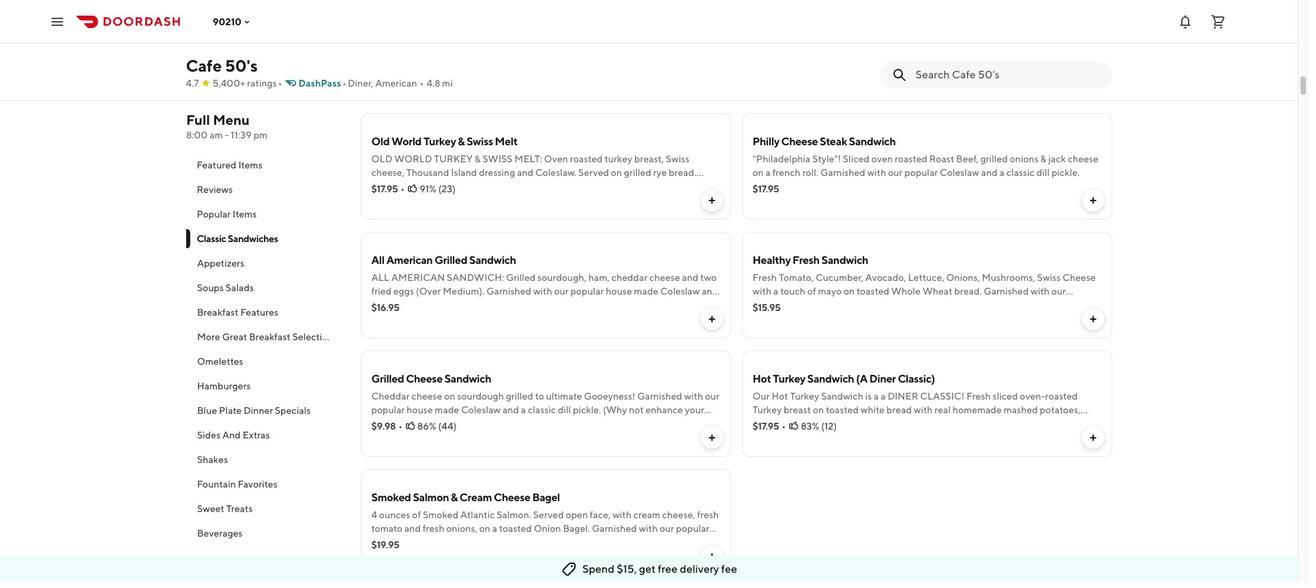 Task type: describe. For each thing, give the bounding box(es) containing it.
on inside grilled cheese sandwich cheddar cheese on sourdough grilled to ultimate gooeyness! garnished with our popular house made coleslaw and a classic dill pickle. (why not enhance your grilled cheese sandwich with fresh tomato slices or grilled ham or bacon??)
[[444, 391, 455, 402]]

mayonnaise
[[419, 48, 471, 59]]

"philadelphia
[[753, 153, 811, 164]]

$17.95 • for hot
[[753, 421, 786, 432]]

full
[[186, 112, 210, 128]]

rye
[[653, 167, 667, 178]]

potatoes,
[[1040, 404, 1080, 415]]

philly
[[753, 135, 779, 148]]

beverages
[[197, 528, 242, 539]]

crispy bacon, lettuce and tomato sandwich is served on toasted sourdough bread with mayonnaise and a generous portion of crispy bacon. garnished with our popular house made coleslaw and a classic dill pickle.
[[371, 35, 709, 73]]

$19.95
[[371, 539, 399, 550]]

ratings
[[247, 78, 277, 89]]

a inside grilled cheese sandwich cheddar cheese on sourdough grilled to ultimate gooeyness! garnished with our popular house made coleslaw and a classic dill pickle. (why not enhance your grilled cheese sandwich with fresh tomato slices or grilled ham or bacon??)
[[521, 404, 526, 415]]

with up $15.95
[[753, 286, 772, 297]]

coleslaw inside smoked salmon & cream cheese bagel 4 ounces of smoked atlantic salmon. served open face, with cream cheese, fresh tomato and fresh onions, on a toasted onion bagel. garnished with our popular house made coleslaw and a classic dill pickle.
[[426, 537, 465, 548]]

eggs
[[393, 286, 414, 297]]

coleslaw inside healthy fresh sandwich fresh tomato, cucumber, avocado, lettuce, onions, mushrooms, swiss cheese with a touch of mayo on toasted whole wheat bread. garnished with our popular house made coleslaw and a classic dill pickle. loved by vegetarians!
[[842, 299, 882, 310]]

classic inside smoked salmon & cream cheese bagel 4 ounces of smoked atlantic salmon. served open face, with cream cheese, fresh tomato and fresh onions, on a toasted onion bagel. garnished with our popular house made coleslaw and a classic dill pickle.
[[492, 537, 521, 548]]

made inside grilled cheese sandwich cheddar cheese on sourdough grilled to ultimate gooeyness! garnished with our popular house made coleslaw and a classic dill pickle. (why not enhance your grilled cheese sandwich with fresh tomato slices or grilled ham or bacon??)
[[435, 404, 459, 415]]

grilled down (why
[[596, 418, 623, 429]]

menu
[[213, 112, 249, 128]]

sandwich left (a
[[807, 372, 854, 385]]

steak
[[820, 135, 847, 148]]

toasted inside hot turkey sandwich (a diner classic) our hot turkey sandwich is a a diner classic! fresh sliced oven-roasted turkey breast on toasted white bread with real homemade mashed potatoes, smothered with tasty chicken gravy and a side of 'ocean spray' cranberry sauce.garnished with our popular coleslaw and a classic dill pickle.
[[826, 404, 859, 415]]

1 or from the left
[[585, 418, 594, 429]]

sandwich right '86%'
[[438, 418, 480, 429]]

garnished inside old world turkey & swiss melt old world turkey & swiss melt:   oven roasted turkey breast, swiss cheese, thousand island dressing and coleslaw. served on grilled rye bread. garnished with coleslaw and a dill pickle.
[[371, 181, 416, 192]]

mustard
[[1025, 35, 1061, 46]]

our inside all american grilled sandwich all american sandwich: grilled sourdough, ham, cheddar cheese and two fried eggs (over medium). garnished with our popular house made coleslaw and a classic dill pickle .this tasty sandwich is cafe 50's answer to the unsatisfactory fast food chains breakfast sandwiches...
[[554, 286, 569, 297]]

coleslaw inside crispy bacon, lettuce and tomato sandwich is served on toasted sourdough bread with mayonnaise and a generous portion of crispy bacon. garnished with our popular house made coleslaw and a classic dill pickle.
[[478, 62, 517, 73]]

cream
[[633, 509, 660, 520]]

mi
[[442, 78, 453, 89]]

ham,
[[588, 272, 610, 283]]

$9.98 •
[[371, 421, 402, 432]]

dill inside smoked salmon & cream cheese bagel 4 ounces of smoked atlantic salmon. served open face, with cream cheese, fresh tomato and fresh onions, on a toasted onion bagel. garnished with our popular house made coleslaw and a classic dill pickle.
[[522, 537, 536, 548]]

is inside crispy bacon, lettuce and tomato sandwich is served on toasted sourdough bread with mayonnaise and a generous portion of crispy bacon. garnished with our popular house made coleslaw and a classic dill pickle.
[[564, 35, 571, 46]]

$9.98
[[371, 421, 396, 432]]

sandwich inside philly cheese steak sandwich "philadelphia style"! sliced oven roasted roast beef, grilled onions & jack cheese on a french roll. garnished with our popular coleslaw and a classic dill pickle. $17.95
[[849, 135, 896, 148]]

lettuce,
[[908, 272, 944, 283]]

wheat
[[922, 286, 952, 297]]

open menu image
[[49, 13, 65, 30]]

& up island
[[475, 153, 481, 164]]

made inside healthy fresh sandwich fresh tomato, cucumber, avocado, lettuce, onions, mushrooms, swiss cheese with a touch of mayo on toasted whole wheat bread. garnished with our popular house made coleslaw and a classic dill pickle. loved by vegetarians!
[[816, 299, 840, 310]]

a inside old world turkey & swiss melt old world turkey & swiss melt:   oven roasted turkey breast, swiss cheese, thousand island dressing and coleslaw. served on grilled rye bread. garnished with coleslaw and a dill pickle.
[[496, 181, 501, 192]]

coleslaw inside hot turkey sandwich (a diner classic) our hot turkey sandwich is a a diner classic! fresh sliced oven-roasted turkey breast on toasted white bread with real homemade mashed potatoes, smothered with tasty chicken gravy and a side of 'ocean spray' cranberry sauce.garnished with our popular coleslaw and a classic dill pickle.
[[899, 432, 939, 443]]

appetizers
[[197, 258, 244, 269]]

breakfast
[[448, 313, 488, 324]]

on inside old world turkey & swiss melt old world turkey & swiss melt:   oven roasted turkey breast, swiss cheese, thousand island dressing and coleslaw. served on grilled rye bread. garnished with coleslaw and a dill pickle.
[[611, 167, 622, 178]]

bacon.
[[612, 48, 641, 59]]

0 vertical spatial swiss
[[467, 135, 493, 148]]

two
[[700, 272, 717, 283]]

cheddar
[[611, 272, 647, 283]]

fountain favorites
[[197, 479, 277, 490]]

house inside grilled chicken breast, lettuce, tomato, with our special house mustard sauce served on a toasted whole wheat bun and topped with melted mozzarella. garnished with our popular house made coleslaw and a classic dill pickle.
[[872, 62, 898, 73]]

sandwiches...
[[490, 313, 548, 324]]

tasty inside all american grilled sandwich all american sandwich: grilled sourdough, ham, cheddar cheese and two fried eggs (over medium). garnished with our popular house made coleslaw and a classic dill pickle .this tasty sandwich is cafe 50's answer to the unsatisfactory fast food chains breakfast sandwiches...
[[473, 299, 494, 310]]

garnished inside healthy fresh sandwich fresh tomato, cucumber, avocado, lettuce, onions, mushrooms, swiss cheese with a touch of mayo on toasted whole wheat bread. garnished with our popular house made coleslaw and a classic dill pickle. loved by vegetarians!
[[984, 286, 1029, 297]]

tomato
[[487, 35, 520, 46]]

0 horizontal spatial breakfast
[[197, 307, 238, 318]]

with right face,
[[613, 509, 631, 520]]

loved
[[984, 299, 1011, 310]]

oven-
[[1020, 391, 1045, 402]]

dinner
[[243, 405, 273, 416]]

open
[[566, 509, 588, 520]]

fountain
[[197, 479, 236, 490]]

tasty inside hot turkey sandwich (a diner classic) our hot turkey sandwich is a a diner classic! fresh sliced oven-roasted turkey breast on toasted white bread with real homemade mashed potatoes, smothered with tasty chicken gravy and a side of 'ocean spray' cranberry sauce.garnished with our popular coleslaw and a classic dill pickle.
[[822, 418, 844, 429]]

popular inside smoked salmon & cream cheese bagel 4 ounces of smoked atlantic salmon. served open face, with cream cheese, fresh tomato and fresh onions, on a toasted onion bagel. garnished with our popular house made coleslaw and a classic dill pickle.
[[676, 523, 709, 534]]

chains
[[416, 313, 446, 324]]

oven
[[871, 153, 893, 164]]

sandwich up "sourdough" on the bottom left of the page
[[444, 372, 491, 385]]

grilled right "sourdough" on the bottom left of the page
[[506, 391, 533, 402]]

grilled up cheddar
[[371, 372, 404, 385]]

& inside smoked salmon & cream cheese bagel 4 ounces of smoked atlantic salmon. served open face, with cream cheese, fresh tomato and fresh onions, on a toasted onion bagel. garnished with our popular house made coleslaw and a classic dill pickle.
[[451, 491, 458, 504]]

$17.95 for hot
[[753, 421, 779, 432]]

with down cream
[[639, 523, 658, 534]]

vegetarians!
[[1026, 299, 1081, 310]]

house inside all american grilled sandwich all american sandwich: grilled sourdough, ham, cheddar cheese and two fried eggs (over medium). garnished with our popular house made coleslaw and a classic dill pickle .this tasty sandwich is cafe 50's answer to the unsatisfactory fast food chains breakfast sandwiches...
[[606, 286, 632, 297]]

• left diner,
[[342, 78, 346, 89]]

all
[[371, 254, 384, 267]]

$15,
[[617, 563, 637, 576]]

0 vertical spatial hot
[[753, 372, 771, 385]]

garnished inside grilled cheese sandwich cheddar cheese on sourdough grilled to ultimate gooeyness! garnished with our popular house made coleslaw and a classic dill pickle. (why not enhance your grilled cheese sandwich with fresh tomato slices or grilled ham or bacon??)
[[637, 391, 682, 402]]

omelettes button
[[186, 349, 344, 374]]

with down "sourdough" on the bottom left of the page
[[482, 418, 501, 429]]

served inside old world turkey & swiss melt old world turkey & swiss melt:   oven roasted turkey breast, swiss cheese, thousand island dressing and coleslaw. served on grilled rye bread. garnished with coleslaw and a dill pickle.
[[578, 167, 609, 178]]

cheese up cheddar
[[406, 372, 443, 385]]

featured items button
[[186, 153, 344, 177]]

items for featured items
[[238, 160, 262, 170]]

is inside all american grilled sandwich all american sandwich: grilled sourdough, ham, cheddar cheese and two fried eggs (over medium). garnished with our popular house made coleslaw and a classic dill pickle .this tasty sandwich is cafe 50's answer to the unsatisfactory fast food chains breakfast sandwiches...
[[539, 299, 545, 310]]

breast
[[784, 404, 811, 415]]

add item to cart image for smoked salmon & cream cheese bagel
[[706, 551, 717, 562]]

swiss inside healthy fresh sandwich fresh tomato, cucumber, avocado, lettuce, onions, mushrooms, swiss cheese with a touch of mayo on toasted whole wheat bread. garnished with our popular house made coleslaw and a classic dill pickle. loved by vegetarians!
[[1037, 272, 1061, 283]]

grilled down cheddar
[[371, 418, 401, 429]]

tomato,
[[779, 272, 814, 283]]

sandwich inside all american grilled sandwich all american sandwich: grilled sourdough, ham, cheddar cheese and two fried eggs (over medium). garnished with our popular house made coleslaw and a classic dill pickle .this tasty sandwich is cafe 50's answer to the unsatisfactory fast food chains breakfast sandwiches...
[[496, 299, 537, 310]]

grilled up sandwiches...
[[506, 272, 536, 283]]

add item to cart image for old world turkey & swiss melt
[[706, 195, 717, 206]]

sandwich:
[[447, 272, 504, 283]]

toasted inside smoked salmon & cream cheese bagel 4 ounces of smoked atlantic salmon. served open face, with cream cheese, fresh tomato and fresh onions, on a toasted onion bagel. garnished with our popular house made coleslaw and a classic dill pickle.
[[499, 523, 532, 534]]

the
[[636, 299, 651, 310]]

add item to cart image for all american grilled sandwich
[[706, 314, 717, 325]]

sides and extras
[[197, 430, 269, 441]]

(23)
[[438, 183, 456, 194]]

0 horizontal spatial 50's
[[225, 56, 258, 75]]

with down bacon, at the top left of page
[[399, 48, 418, 59]]

• right ratings
[[278, 78, 282, 89]]

made inside grilled chicken breast, lettuce, tomato, with our special house mustard sauce served on a toasted whole wheat bun and topped with melted mozzarella. garnished with our popular house made coleslaw and a classic dill pickle.
[[900, 62, 925, 73]]

dashpass
[[298, 78, 341, 89]]

with left (12)
[[802, 418, 820, 429]]

special
[[961, 35, 993, 46]]

full menu 8:00 am - 11:39 pm
[[186, 112, 267, 140]]

cranberry
[[1024, 418, 1065, 429]]

our inside grilled cheese sandwich cheddar cheese on sourdough grilled to ultimate gooeyness! garnished with our popular house made coleslaw and a classic dill pickle. (why not enhance your grilled cheese sandwich with fresh tomato slices or grilled ham or bacon??)
[[705, 391, 719, 402]]

shakes
[[197, 454, 228, 465]]

breast, inside old world turkey & swiss melt old world turkey & swiss melt:   oven roasted turkey breast, swiss cheese, thousand island dressing and coleslaw. served on grilled rye bread. garnished with coleslaw and a dill pickle.
[[634, 153, 664, 164]]

onions
[[1010, 153, 1039, 164]]

world
[[394, 153, 432, 164]]

delivery
[[680, 563, 719, 576]]

made inside crispy bacon, lettuce and tomato sandwich is served on toasted sourdough bread with mayonnaise and a generous portion of crispy bacon. garnished with our popular house made coleslaw and a classic dill pickle.
[[451, 62, 476, 73]]

classic inside grilled cheese sandwich cheddar cheese on sourdough grilled to ultimate gooeyness! garnished with our popular house made coleslaw and a classic dill pickle. (why not enhance your grilled cheese sandwich with fresh tomato slices or grilled ham or bacon??)
[[528, 404, 556, 415]]

grilled inside old world turkey & swiss melt old world turkey & swiss melt:   oven roasted turkey breast, swiss cheese, thousand island dressing and coleslaw. served on grilled rye bread. garnished with coleslaw and a dill pickle.
[[624, 167, 651, 178]]

with inside old world turkey & swiss melt old world turkey & swiss melt:   oven roasted turkey breast, swiss cheese, thousand island dressing and coleslaw. served on grilled rye bread. garnished with coleslaw and a dill pickle.
[[418, 181, 437, 192]]

blue
[[197, 405, 217, 416]]

salmon.
[[497, 509, 531, 520]]

roast
[[929, 153, 954, 164]]

swiss
[[483, 153, 513, 164]]

fresh inside grilled cheese sandwich cheddar cheese on sourdough grilled to ultimate gooeyness! garnished with our popular house made coleslaw and a classic dill pickle. (why not enhance your grilled cheese sandwich with fresh tomato slices or grilled ham or bacon??)
[[503, 418, 525, 429]]

popular
[[197, 209, 231, 220]]

hamburgers
[[197, 381, 250, 391]]

more great breakfast selections
[[197, 331, 337, 342]]

spend
[[582, 563, 615, 576]]

0 vertical spatial smoked
[[371, 491, 411, 504]]

notification bell image
[[1177, 13, 1193, 30]]

50's inside all american grilled sandwich all american sandwich: grilled sourdough, ham, cheddar cheese and two fried eggs (over medium). garnished with our popular house made coleslaw and a classic dill pickle .this tasty sandwich is cafe 50's answer to the unsatisfactory fast food chains breakfast sandwiches...
[[570, 299, 589, 310]]

on inside grilled chicken breast, lettuce, tomato, with our special house mustard sauce served on a toasted whole wheat bun and topped with melted mozzarella. garnished with our popular house made coleslaw and a classic dill pickle.
[[784, 48, 795, 59]]

dill inside hot turkey sandwich (a diner classic) our hot turkey sandwich is a a diner classic! fresh sliced oven-roasted turkey breast on toasted white bread with real homemade mashed potatoes, smothered with tasty chicken gravy and a side of 'ocean spray' cranberry sauce.garnished with our popular coleslaw and a classic dill pickle.
[[996, 432, 1009, 443]]

add item to cart image for healthy fresh sandwich
[[1087, 314, 1098, 325]]

dill inside old world turkey & swiss melt old world turkey & swiss melt:   oven roasted turkey breast, swiss cheese, thousand island dressing and coleslaw. served on grilled rye bread. garnished with coleslaw and a dill pickle.
[[503, 181, 517, 192]]

our inside smoked salmon & cream cheese bagel 4 ounces of smoked atlantic salmon. served open face, with cream cheese, fresh tomato and fresh onions, on a toasted onion bagel. garnished with our popular house made coleslaw and a classic dill pickle.
[[660, 523, 674, 534]]

bacon??)
[[657, 418, 697, 429]]

of inside hot turkey sandwich (a diner classic) our hot turkey sandwich is a a diner classic! fresh sliced oven-roasted turkey breast on toasted white bread with real homemade mashed potatoes, smothered with tasty chicken gravy and a side of 'ocean spray' cranberry sauce.garnished with our popular coleslaw and a classic dill pickle.
[[952, 418, 961, 429]]

bread inside crispy bacon, lettuce and tomato sandwich is served on toasted sourdough bread with mayonnaise and a generous portion of crispy bacon. garnished with our popular house made coleslaw and a classic dill pickle.
[[371, 48, 397, 59]]

unsatisfactory
[[653, 299, 714, 310]]

popular inside grilled chicken breast, lettuce, tomato, with our special house mustard sauce served on a toasted whole wheat bun and topped with melted mozzarella. garnished with our popular house made coleslaw and a classic dill pickle.
[[837, 62, 870, 73]]

& up turkey
[[458, 135, 465, 148]]

french
[[772, 167, 801, 178]]

with down chicken
[[799, 62, 818, 73]]

get
[[639, 563, 656, 576]]

selections
[[292, 331, 337, 342]]

sweet treats button
[[186, 496, 344, 521]]

with up vegetarians!
[[1031, 286, 1050, 297]]

with down special
[[966, 48, 985, 59]]

• left 91%
[[401, 183, 405, 194]]

jack
[[1048, 153, 1066, 164]]

pickle. inside hot turkey sandwich (a diner classic) our hot turkey sandwich is a a diner classic! fresh sliced oven-roasted turkey breast on toasted white bread with real homemade mashed potatoes, smothered with tasty chicken gravy and a side of 'ocean spray' cranberry sauce.garnished with our popular coleslaw and a classic dill pickle.
[[1011, 432, 1039, 443]]

bagel
[[532, 491, 560, 504]]

is inside hot turkey sandwich (a diner classic) our hot turkey sandwich is a a diner classic! fresh sliced oven-roasted turkey breast on toasted white bread with real homemade mashed potatoes, smothered with tasty chicken gravy and a side of 'ocean spray' cranberry sauce.garnished with our popular coleslaw and a classic dill pickle.
[[865, 391, 872, 402]]

sandwich inside crispy bacon, lettuce and tomato sandwich is served on toasted sourdough bread with mayonnaise and a generous portion of crispy bacon. garnished with our popular house made coleslaw and a classic dill pickle.
[[522, 35, 562, 46]]

old world turkey & swiss melt old world turkey & swiss melt:   oven roasted turkey breast, swiss cheese, thousand island dressing and coleslaw. served on grilled rye bread. garnished with coleslaw and a dill pickle.
[[371, 135, 696, 192]]

on inside healthy fresh sandwich fresh tomato, cucumber, avocado, lettuce, onions, mushrooms, swiss cheese with a touch of mayo on toasted whole wheat bread. garnished with our popular house made coleslaw and a classic dill pickle. loved by vegetarians!
[[844, 286, 855, 297]]

roasted inside philly cheese steak sandwich "philadelphia style"! sliced oven roasted roast beef, grilled onions & jack cheese on a french roll. garnished with our popular coleslaw and a classic dill pickle. $17.95
[[895, 153, 927, 164]]

classic inside philly cheese steak sandwich "philadelphia style"! sliced oven roasted roast beef, grilled onions & jack cheese on a french roll. garnished with our popular coleslaw and a classic dill pickle. $17.95
[[1006, 167, 1035, 178]]

a inside all american grilled sandwich all american sandwich: grilled sourdough, ham, cheddar cheese and two fried eggs (over medium). garnished with our popular house made coleslaw and a classic dill pickle .this tasty sandwich is cafe 50's answer to the unsatisfactory fast food chains breakfast sandwiches...
[[371, 299, 376, 310]]

house inside healthy fresh sandwich fresh tomato, cucumber, avocado, lettuce, onions, mushrooms, swiss cheese with a touch of mayo on toasted whole wheat bread. garnished with our popular house made coleslaw and a classic dill pickle. loved by vegetarians!
[[788, 299, 814, 310]]

with right 83% at the right bottom of the page
[[827, 432, 846, 443]]

all
[[371, 272, 389, 283]]

• left 4.8
[[420, 78, 424, 89]]

pickle. inside crispy bacon, lettuce and tomato sandwich is served on toasted sourdough bread with mayonnaise and a generous portion of crispy bacon. garnished with our popular house made coleslaw and a classic dill pickle.
[[589, 62, 617, 73]]

sweet
[[197, 503, 224, 514]]

86%
[[417, 421, 436, 432]]

83% (12)
[[801, 421, 837, 432]]

add item to cart image for philly cheese steak sandwich
[[1087, 195, 1098, 206]]

91%
[[420, 183, 436, 194]]

dill inside philly cheese steak sandwich "philadelphia style"! sliced oven roasted roast beef, grilled onions & jack cheese on a french roll. garnished with our popular coleslaw and a classic dill pickle. $17.95
[[1036, 167, 1050, 178]]

house
[[995, 35, 1023, 46]]

classic inside healthy fresh sandwich fresh tomato, cucumber, avocado, lettuce, onions, mushrooms, swiss cheese with a touch of mayo on toasted whole wheat bread. garnished with our popular house made coleslaw and a classic dill pickle. loved by vegetarians!
[[909, 299, 937, 310]]

island
[[451, 167, 477, 178]]

and inside healthy fresh sandwich fresh tomato, cucumber, avocado, lettuce, onions, mushrooms, swiss cheese with a touch of mayo on toasted whole wheat bread. garnished with our popular house made coleslaw and a classic dill pickle. loved by vegetarians!
[[884, 299, 900, 310]]

grilled inside philly cheese steak sandwich "philadelphia style"! sliced oven roasted roast beef, grilled onions & jack cheese on a french roll. garnished with our popular coleslaw and a classic dill pickle. $17.95
[[980, 153, 1008, 164]]

atlantic
[[460, 509, 495, 520]]

0 vertical spatial fresh
[[793, 254, 820, 267]]

items for popular items
[[233, 209, 257, 220]]

philly cheese steak sandwich "philadelphia style"! sliced oven roasted roast beef, grilled onions & jack cheese on a french roll. garnished with our popular coleslaw and a classic dill pickle. $17.95
[[753, 135, 1099, 194]]

on inside smoked salmon & cream cheese bagel 4 ounces of smoked atlantic salmon. served open face, with cream cheese, fresh tomato and fresh onions, on a toasted onion bagel. garnished with our popular house made coleslaw and a classic dill pickle.
[[479, 523, 490, 534]]

• down breast
[[782, 421, 786, 432]]

breakfast features
[[197, 307, 278, 318]]

of inside smoked salmon & cream cheese bagel 4 ounces of smoked atlantic salmon. served open face, with cream cheese, fresh tomato and fresh onions, on a toasted onion bagel. garnished with our popular house made coleslaw and a classic dill pickle.
[[412, 509, 421, 520]]

features
[[240, 307, 278, 318]]

american
[[391, 272, 445, 283]]



Task type: locate. For each thing, give the bounding box(es) containing it.
0 horizontal spatial fresh
[[753, 272, 777, 283]]

classic down melted on the top of the page
[[993, 62, 1021, 73]]

made down bun
[[900, 62, 925, 73]]

popular down gravy
[[864, 432, 897, 443]]

fresh left onions,
[[423, 523, 444, 534]]

tomato inside smoked salmon & cream cheese bagel 4 ounces of smoked atlantic salmon. served open face, with cream cheese, fresh tomato and fresh onions, on a toasted onion bagel. garnished with our popular house made coleslaw and a classic dill pickle.
[[371, 523, 403, 534]]

onion
[[534, 523, 561, 534]]

popular inside healthy fresh sandwich fresh tomato, cucumber, avocado, lettuce, onions, mushrooms, swiss cheese with a touch of mayo on toasted whole wheat bread. garnished with our popular house made coleslaw and a classic dill pickle. loved by vegetarians!
[[753, 299, 786, 310]]

american for diner,
[[375, 78, 417, 89]]

generous
[[498, 48, 539, 59]]

0 vertical spatial cheese,
[[371, 167, 404, 178]]

0 horizontal spatial breast,
[[634, 153, 664, 164]]

4
[[371, 509, 377, 520]]

house up 4.8
[[423, 62, 449, 73]]

popular down roast
[[904, 167, 938, 178]]

add item to cart image for grilled cheese sandwich
[[706, 432, 717, 443]]

sandwich
[[522, 35, 562, 46], [496, 299, 537, 310]]

coleslaw down onions,
[[426, 537, 465, 548]]

91% (23)
[[420, 183, 456, 194]]

portion
[[540, 48, 572, 59]]

classic down portion
[[544, 62, 572, 73]]

healthy
[[753, 254, 791, 267]]

1 horizontal spatial bread.
[[954, 286, 982, 297]]

classic down salmon. in the bottom of the page
[[492, 537, 521, 548]]

salads
[[225, 282, 253, 293]]

$17.95 •
[[371, 183, 405, 194], [753, 421, 786, 432]]

american right diner,
[[375, 78, 417, 89]]

to left the
[[625, 299, 634, 310]]

bread. inside healthy fresh sandwich fresh tomato, cucumber, avocado, lettuce, onions, mushrooms, swiss cheese with a touch of mayo on toasted whole wheat bread. garnished with our popular house made coleslaw and a classic dill pickle. loved by vegetarians!
[[954, 286, 982, 297]]

on down cucumber,
[[844, 286, 855, 297]]

garnished inside smoked salmon & cream cheese bagel 4 ounces of smoked atlantic salmon. served open face, with cream cheese, fresh tomato and fresh onions, on a toasted onion bagel. garnished with our popular house made coleslaw and a classic dill pickle.
[[592, 523, 637, 534]]

swiss up rye
[[666, 153, 689, 164]]

1 vertical spatial served
[[533, 509, 564, 520]]

sandwich up oven
[[849, 135, 896, 148]]

pickle. inside smoked salmon & cream cheese bagel 4 ounces of smoked atlantic salmon. served open face, with cream cheese, fresh tomato and fresh onions, on a toasted onion bagel. garnished with our popular house made coleslaw and a classic dill pickle.
[[538, 537, 566, 548]]

sandwiches
[[228, 233, 278, 244]]

hot right our
[[772, 391, 788, 402]]

omelettes
[[197, 356, 243, 367]]

house inside smoked salmon & cream cheese bagel 4 ounces of smoked atlantic salmon. served open face, with cream cheese, fresh tomato and fresh onions, on a toasted onion bagel. garnished with our popular house made coleslaw and a classic dill pickle.
[[371, 537, 398, 548]]

sauce.garnished
[[753, 432, 825, 443]]

& left jack
[[1040, 153, 1047, 164]]

Item Search search field
[[916, 68, 1101, 83]]

made inside all american grilled sandwich all american sandwich: grilled sourdough, ham, cheddar cheese and two fried eggs (over medium). garnished with our popular house made coleslaw and a classic dill pickle .this tasty sandwich is cafe 50's answer to the unsatisfactory fast food chains breakfast sandwiches...
[[634, 286, 658, 297]]

0 vertical spatial to
[[625, 299, 634, 310]]

1 horizontal spatial cheese,
[[662, 509, 695, 520]]

cheese inside all american grilled sandwich all american sandwich: grilled sourdough, ham, cheddar cheese and two fried eggs (over medium). garnished with our popular house made coleslaw and a classic dill pickle .this tasty sandwich is cafe 50's answer to the unsatisfactory fast food chains breakfast sandwiches...
[[649, 272, 680, 283]]

turkey inside old world turkey & swiss melt old world turkey & swiss melt:   oven roasted turkey breast, swiss cheese, thousand island dressing and coleslaw. served on grilled rye bread. garnished with coleslaw and a dill pickle.
[[423, 135, 456, 148]]

bread. down onions,
[[954, 286, 982, 297]]

hot turkey sandwich (a diner classic) our hot turkey sandwich is a a diner classic! fresh sliced oven-roasted turkey breast on toasted white bread with real homemade mashed potatoes, smothered with tasty chicken gravy and a side of 'ocean spray' cranberry sauce.garnished with our popular coleslaw and a classic dill pickle.
[[753, 372, 1080, 443]]

cheese up salmon. in the bottom of the page
[[494, 491, 530, 504]]

1 horizontal spatial 50's
[[570, 299, 589, 310]]

coleslaw down "sourdough" on the bottom left of the page
[[461, 404, 501, 415]]

1 vertical spatial bread.
[[954, 286, 982, 297]]

1 vertical spatial cheese,
[[662, 509, 695, 520]]

0 horizontal spatial smoked
[[371, 491, 411, 504]]

0 vertical spatial tomato
[[526, 418, 558, 429]]

1 horizontal spatial to
[[625, 299, 634, 310]]

on down chicken
[[784, 48, 795, 59]]

1 vertical spatial cafe
[[547, 299, 568, 310]]

grilled inside grilled chicken breast, lettuce, tomato, with our special house mustard sauce served on a toasted whole wheat bun and topped with melted mozzarella. garnished with our popular house made coleslaw and a classic dill pickle.
[[753, 35, 782, 46]]

pickle. up "slices"
[[573, 404, 601, 415]]

enhance
[[646, 404, 683, 415]]

on inside crispy bacon, lettuce and tomato sandwich is served on toasted sourdough bread with mayonnaise and a generous portion of crispy bacon. garnished with our popular house made coleslaw and a classic dill pickle.
[[604, 35, 615, 46]]

0 horizontal spatial bread
[[371, 48, 397, 59]]

coleslaw inside philly cheese steak sandwich "philadelphia style"! sliced oven roasted roast beef, grilled onions & jack cheese on a french roll. garnished with our popular coleslaw and a classic dill pickle. $17.95
[[940, 167, 979, 178]]

smoked
[[371, 491, 411, 504], [423, 509, 458, 520]]

& inside philly cheese steak sandwich "philadelphia style"! sliced oven roasted roast beef, grilled onions & jack cheese on a french roll. garnished with our popular coleslaw and a classic dill pickle. $17.95
[[1040, 153, 1047, 164]]

• right $9.98
[[398, 421, 402, 432]]

items
[[238, 160, 262, 170], [233, 209, 257, 220]]

is up portion
[[564, 35, 571, 46]]

-
[[224, 130, 228, 140]]

1 vertical spatial fresh
[[753, 272, 777, 283]]

0 horizontal spatial or
[[585, 418, 594, 429]]

1 vertical spatial american
[[386, 254, 433, 267]]

$17.95 inside philly cheese steak sandwich "philadelphia style"! sliced oven roasted roast beef, grilled onions & jack cheese on a french roll. garnished with our popular coleslaw and a classic dill pickle. $17.95
[[753, 183, 779, 194]]

more
[[197, 331, 220, 342]]

fresh down healthy
[[753, 272, 777, 283]]

1 horizontal spatial fresh
[[793, 254, 820, 267]]

items up reviews button
[[238, 160, 262, 170]]

made up (44)
[[435, 404, 459, 415]]

0 vertical spatial bread
[[371, 48, 397, 59]]

house down ounces
[[371, 537, 398, 548]]

0 vertical spatial fresh
[[503, 418, 525, 429]]

popular inside all american grilled sandwich all american sandwich: grilled sourdough, ham, cheddar cheese and two fried eggs (over medium). garnished with our popular house made coleslaw and a classic dill pickle .this tasty sandwich is cafe 50's answer to the unsatisfactory fast food chains breakfast sandwiches...
[[570, 286, 604, 297]]

grilled chicken breast, lettuce, tomato, with our special house mustard sauce served on a toasted whole wheat bun and topped with melted mozzarella. garnished with our popular house made coleslaw and a classic dill pickle.
[[753, 35, 1088, 73]]

1 vertical spatial tomato
[[371, 523, 403, 534]]

popular down cheddar
[[371, 404, 405, 415]]

topped
[[932, 48, 964, 59]]

cheese left (44)
[[403, 418, 436, 429]]

cucumber,
[[816, 272, 863, 283]]

1 vertical spatial is
[[539, 299, 545, 310]]

cheese inside healthy fresh sandwich fresh tomato, cucumber, avocado, lettuce, onions, mushrooms, swiss cheese with a touch of mayo on toasted whole wheat bread. garnished with our popular house made coleslaw and a classic dill pickle. loved by vegetarians!
[[1063, 272, 1096, 283]]

2 horizontal spatial fresh
[[966, 391, 991, 402]]

coleslaw down topped
[[926, 62, 966, 73]]

0 items, open order cart image
[[1210, 13, 1226, 30]]

cafe inside all american grilled sandwich all american sandwich: grilled sourdough, ham, cheddar cheese and two fried eggs (over medium). garnished with our popular house made coleslaw and a classic dill pickle .this tasty sandwich is cafe 50's answer to the unsatisfactory fast food chains breakfast sandwiches...
[[547, 299, 568, 310]]

cheese, inside smoked salmon & cream cheese bagel 4 ounces of smoked atlantic salmon. served open face, with cream cheese, fresh tomato and fresh onions, on a toasted onion bagel. garnished with our popular house made coleslaw and a classic dill pickle.
[[662, 509, 695, 520]]

and inside philly cheese steak sandwich "philadelphia style"! sliced oven roasted roast beef, grilled onions & jack cheese on a french roll. garnished with our popular coleslaw and a classic dill pickle. $17.95
[[981, 167, 998, 178]]

dill down wheat
[[939, 299, 952, 310]]

0 horizontal spatial tomato
[[371, 523, 403, 534]]

1 horizontal spatial or
[[646, 418, 655, 429]]

1 horizontal spatial breakfast
[[249, 331, 290, 342]]

pickle. inside grilled cheese sandwich cheddar cheese on sourdough grilled to ultimate gooeyness! garnished with our popular house made coleslaw and a classic dill pickle. (why not enhance your grilled cheese sandwich with fresh tomato slices or grilled ham or bacon??)
[[573, 404, 601, 415]]

dill inside grilled cheese sandwich cheddar cheese on sourdough grilled to ultimate gooeyness! garnished with our popular house made coleslaw and a classic dill pickle. (why not enhance your grilled cheese sandwich with fresh tomato slices or grilled ham or bacon??)
[[558, 404, 571, 415]]

treats
[[226, 503, 252, 514]]

(a
[[856, 372, 867, 385]]

1 horizontal spatial swiss
[[666, 153, 689, 164]]

classic
[[544, 62, 572, 73], [993, 62, 1021, 73], [1006, 167, 1035, 178], [378, 299, 406, 310], [909, 299, 937, 310], [528, 404, 556, 415], [966, 432, 994, 443], [492, 537, 521, 548]]

favorites
[[237, 479, 277, 490]]

1 vertical spatial items
[[233, 209, 257, 220]]

cheese up '86%'
[[411, 391, 442, 402]]

with up your
[[684, 391, 703, 402]]

classic inside hot turkey sandwich (a diner classic) our hot turkey sandwich is a a diner classic! fresh sliced oven-roasted turkey breast on toasted white bread with real homemade mashed potatoes, smothered with tasty chicken gravy and a side of 'ocean spray' cranberry sauce.garnished with our popular coleslaw and a classic dill pickle.
[[966, 432, 994, 443]]

free
[[658, 563, 678, 576]]

melt:
[[514, 153, 542, 164]]

0 vertical spatial 50's
[[225, 56, 258, 75]]

old
[[371, 153, 392, 164]]

add item to cart image
[[706, 195, 717, 206], [706, 432, 717, 443]]

garnished
[[643, 48, 688, 59], [753, 62, 798, 73], [820, 167, 865, 178], [371, 181, 416, 192], [486, 286, 531, 297], [984, 286, 1029, 297], [637, 391, 682, 402], [592, 523, 637, 534]]

real
[[935, 404, 951, 415]]

tasty up breakfast at the bottom left
[[473, 299, 494, 310]]

(12)
[[821, 421, 837, 432]]

toasted down chicken
[[804, 48, 836, 59]]

toasted inside crispy bacon, lettuce and tomato sandwich is served on toasted sourdough bread with mayonnaise and a generous portion of crispy bacon. garnished with our popular house made coleslaw and a classic dill pickle.
[[617, 35, 649, 46]]

2 horizontal spatial cheese
[[1068, 153, 1099, 164]]

1 vertical spatial tasty
[[822, 418, 844, 429]]

on inside hot turkey sandwich (a diner classic) our hot turkey sandwich is a a diner classic! fresh sliced oven-roasted turkey breast on toasted white bread with real homemade mashed potatoes, smothered with tasty chicken gravy and a side of 'ocean spray' cranberry sauce.garnished with our popular coleslaw and a classic dill pickle.
[[813, 404, 824, 415]]

roasted inside old world turkey & swiss melt old world turkey & swiss melt:   oven roasted turkey breast, swiss cheese, thousand island dressing and coleslaw. served on grilled rye bread. garnished with coleslaw and a dill pickle.
[[570, 153, 603, 164]]

garnished inside philly cheese steak sandwich "philadelphia style"! sliced oven roasted roast beef, grilled onions & jack cheese on a french roll. garnished with our popular coleslaw and a classic dill pickle. $17.95
[[820, 167, 865, 178]]

toasted inside grilled chicken breast, lettuce, tomato, with our special house mustard sauce served on a toasted whole wheat bun and topped with melted mozzarella. garnished with our popular house made coleslaw and a classic dill pickle.
[[804, 48, 836, 59]]

1 vertical spatial bread
[[886, 404, 912, 415]]

diner, american • 4.8 mi
[[348, 78, 453, 89]]

1 horizontal spatial hot
[[772, 391, 788, 402]]

0 vertical spatial breast,
[[822, 35, 852, 46]]

popular up delivery
[[676, 523, 709, 534]]

0 horizontal spatial served
[[573, 35, 602, 46]]

on up 83% (12)
[[813, 404, 824, 415]]

1 horizontal spatial $17.95 •
[[753, 421, 786, 432]]

thousand
[[406, 167, 449, 178]]

0 vertical spatial items
[[238, 160, 262, 170]]

toasted inside healthy fresh sandwich fresh tomato, cucumber, avocado, lettuce, onions, mushrooms, swiss cheese with a touch of mayo on toasted whole wheat bread. garnished with our popular house made coleslaw and a classic dill pickle. loved by vegetarians!
[[857, 286, 889, 297]]

pickle. inside healthy fresh sandwich fresh tomato, cucumber, avocado, lettuce, onions, mushrooms, swiss cheese with a touch of mayo on toasted whole wheat bread. garnished with our popular house made coleslaw and a classic dill pickle. loved by vegetarians!
[[954, 299, 982, 310]]

2 or from the left
[[646, 418, 655, 429]]

classic down onions
[[1006, 167, 1035, 178]]

garnished up sandwiches...
[[486, 286, 531, 297]]

pickle
[[423, 299, 449, 310]]

1 horizontal spatial roasted
[[895, 153, 927, 164]]

pickle. down onion
[[538, 537, 566, 548]]

grilled up the sandwich:
[[435, 254, 467, 267]]

of right ounces
[[412, 509, 421, 520]]

to inside all american grilled sandwich all american sandwich: grilled sourdough, ham, cheddar cheese and two fried eggs (over medium). garnished with our popular house made coleslaw and a classic dill pickle .this tasty sandwich is cafe 50's answer to the unsatisfactory fast food chains breakfast sandwiches...
[[625, 299, 634, 310]]

coleslaw inside grilled cheese sandwich cheddar cheese on sourdough grilled to ultimate gooeyness! garnished with our popular house made coleslaw and a classic dill pickle. (why not enhance your grilled cheese sandwich with fresh tomato slices or grilled ham or bacon??)
[[461, 404, 501, 415]]

•
[[278, 78, 282, 89], [342, 78, 346, 89], [420, 78, 424, 89], [401, 183, 405, 194], [398, 421, 402, 432], [782, 421, 786, 432]]

bread. inside old world turkey & swiss melt old world turkey & swiss melt:   oven roasted turkey breast, swiss cheese, thousand island dressing and coleslaw. served on grilled rye bread. garnished with coleslaw and a dill pickle.
[[669, 167, 696, 178]]

2 horizontal spatial swiss
[[1037, 272, 1061, 283]]

garnished up the enhance at the bottom
[[637, 391, 682, 402]]

soups salads button
[[186, 276, 344, 300]]

breakfast features button
[[186, 300, 344, 325]]

tomato left "slices"
[[526, 418, 558, 429]]

cheese, right cream
[[662, 509, 695, 520]]

tomato,
[[889, 35, 922, 46]]

with inside all american grilled sandwich all american sandwich: grilled sourdough, ham, cheddar cheese and two fried eggs (over medium). garnished with our popular house made coleslaw and a classic dill pickle .this tasty sandwich is cafe 50's answer to the unsatisfactory fast food chains breakfast sandwiches...
[[533, 286, 552, 297]]

sandwich
[[849, 135, 896, 148], [469, 254, 516, 267], [822, 254, 868, 267], [444, 372, 491, 385], [807, 372, 854, 385], [821, 391, 863, 402], [438, 418, 480, 429]]

sandwich up cucumber,
[[822, 254, 868, 267]]

to
[[625, 299, 634, 310], [535, 391, 544, 402]]

0 horizontal spatial cafe
[[186, 56, 222, 75]]

our inside philly cheese steak sandwich "philadelphia style"! sliced oven roasted roast beef, grilled onions & jack cheese on a french roll. garnished with our popular coleslaw and a classic dill pickle. $17.95
[[888, 167, 903, 178]]

0 horizontal spatial served
[[533, 509, 564, 520]]

turkey
[[605, 153, 632, 164]]

1 horizontal spatial tasty
[[822, 418, 844, 429]]

1 horizontal spatial bread
[[886, 404, 912, 415]]

appetizers button
[[186, 251, 344, 276]]

items up classic sandwiches on the top left of page
[[233, 209, 257, 220]]

fresh up delivery
[[697, 509, 719, 520]]

fountain favorites button
[[186, 472, 344, 496]]

1 horizontal spatial breast,
[[822, 35, 852, 46]]

garnished inside grilled chicken breast, lettuce, tomato, with our special house mustard sauce served on a toasted whole wheat bun and topped with melted mozzarella. garnished with our popular house made coleslaw and a classic dill pickle.
[[753, 62, 798, 73]]

sliced
[[993, 391, 1018, 402]]

cheese, inside old world turkey & swiss melt old world turkey & swiss melt:   oven roasted turkey breast, swiss cheese, thousand island dressing and coleslaw. served on grilled rye bread. garnished with coleslaw and a dill pickle.
[[371, 167, 404, 178]]

diner
[[888, 391, 918, 402]]

am
[[209, 130, 222, 140]]

0 vertical spatial tasty
[[473, 299, 494, 310]]

2 horizontal spatial is
[[865, 391, 872, 402]]

1 horizontal spatial cafe
[[547, 299, 568, 310]]

0 horizontal spatial roasted
[[570, 153, 603, 164]]

with down sourdough
[[690, 48, 709, 59]]

classic down wheat
[[909, 299, 937, 310]]

fresh up homemade
[[966, 391, 991, 402]]

pickle. down crispy at the top left
[[589, 62, 617, 73]]

cheese, for smoked salmon & cream cheese bagel
[[662, 509, 695, 520]]

1 horizontal spatial fresh
[[503, 418, 525, 429]]

made down mayo
[[816, 299, 840, 310]]

mashed
[[1004, 404, 1038, 415]]

cheese up vegetarians!
[[1063, 272, 1096, 283]]

healthy fresh sandwich fresh tomato, cucumber, avocado, lettuce, onions, mushrooms, swiss cheese with a touch of mayo on toasted whole wheat bread. garnished with our popular house made coleslaw and a classic dill pickle. loved by vegetarians!
[[753, 254, 1096, 310]]

served down turkey
[[578, 167, 609, 178]]

dill inside healthy fresh sandwich fresh tomato, cucumber, avocado, lettuce, onions, mushrooms, swiss cheese with a touch of mayo on toasted whole wheat bread. garnished with our popular house made coleslaw and a classic dill pickle. loved by vegetarians!
[[939, 299, 952, 310]]

melted
[[987, 48, 1017, 59]]

fresh down "sourdough" on the bottom left of the page
[[503, 418, 525, 429]]

to inside grilled cheese sandwich cheddar cheese on sourdough grilled to ultimate gooeyness! garnished with our popular house made coleslaw and a classic dill pickle. (why not enhance your grilled cheese sandwich with fresh tomato slices or grilled ham or bacon??)
[[535, 391, 544, 402]]

1 vertical spatial breast,
[[634, 153, 664, 164]]

1 vertical spatial breakfast
[[249, 331, 290, 342]]

1 vertical spatial to
[[535, 391, 544, 402]]

pickle. down coleslaw.
[[518, 181, 547, 192]]

breast, up whole in the right top of the page
[[822, 35, 852, 46]]

or
[[585, 418, 594, 429], [646, 418, 655, 429]]

popular inside crispy bacon, lettuce and tomato sandwich is served on toasted sourdough bread with mayonnaise and a generous portion of crispy bacon. garnished with our popular house made coleslaw and a classic dill pickle.
[[388, 62, 421, 73]]

is up white
[[865, 391, 872, 402]]

face,
[[590, 509, 611, 520]]

pickle. inside grilled chicken breast, lettuce, tomato, with our special house mustard sauce served on a toasted whole wheat bun and topped with melted mozzarella. garnished with our popular house made coleslaw and a classic dill pickle.
[[1038, 62, 1066, 73]]

1 horizontal spatial served
[[578, 167, 609, 178]]

on down turkey
[[611, 167, 622, 178]]

medium).
[[443, 286, 484, 297]]

0 vertical spatial $17.95 •
[[371, 183, 405, 194]]

1 vertical spatial $17.95 •
[[753, 421, 786, 432]]

popular inside philly cheese steak sandwich "philadelphia style"! sliced oven roasted roast beef, grilled onions & jack cheese on a french roll. garnished with our popular coleslaw and a classic dill pickle. $17.95
[[904, 167, 938, 178]]

popular up diner, american • 4.8 mi
[[388, 62, 421, 73]]

breakfast up omelettes button
[[249, 331, 290, 342]]

tomato inside grilled cheese sandwich cheddar cheese on sourdough grilled to ultimate gooeyness! garnished with our popular house made coleslaw and a classic dill pickle. (why not enhance your grilled cheese sandwich with fresh tomato slices or grilled ham or bacon??)
[[526, 418, 558, 429]]

2 vertical spatial fresh
[[423, 523, 444, 534]]

0 vertical spatial cheese
[[1068, 153, 1099, 164]]

cheese, for old world turkey & swiss melt
[[371, 167, 404, 178]]

salmon
[[413, 491, 449, 504]]

&
[[458, 135, 465, 148], [475, 153, 481, 164], [1040, 153, 1047, 164], [451, 491, 458, 504]]

0 vertical spatial american
[[375, 78, 417, 89]]

coleslaw down cucumber,
[[842, 299, 882, 310]]

$17.95 • for old
[[371, 183, 405, 194]]

2 vertical spatial swiss
[[1037, 272, 1061, 283]]

pickle. inside philly cheese steak sandwich "philadelphia style"! sliced oven roasted roast beef, grilled onions & jack cheese on a french roll. garnished with our popular coleslaw and a classic dill pickle. $17.95
[[1052, 167, 1080, 178]]

add item to cart image for hot turkey sandwich (a diner classic)
[[1087, 432, 1098, 443]]

1 vertical spatial sandwich
[[496, 299, 537, 310]]

1 vertical spatial hot
[[772, 391, 788, 402]]

specials
[[275, 405, 310, 416]]

5,400+
[[213, 78, 245, 89]]

2 horizontal spatial fresh
[[697, 509, 719, 520]]

0 vertical spatial bread.
[[669, 167, 696, 178]]

american
[[375, 78, 417, 89], [386, 254, 433, 267]]

with left real on the bottom right
[[914, 404, 933, 415]]

1 vertical spatial add item to cart image
[[706, 432, 717, 443]]

ounces
[[379, 509, 410, 520]]

2 vertical spatial fresh
[[966, 391, 991, 402]]

onions,
[[946, 272, 980, 283]]

gooeyness!
[[584, 391, 635, 402]]

1 horizontal spatial is
[[564, 35, 571, 46]]

$17.95 for old
[[371, 183, 398, 194]]

on down atlantic
[[479, 523, 490, 534]]

on up (44)
[[444, 391, 455, 402]]

avocado,
[[865, 272, 906, 283]]

swiss up vegetarians!
[[1037, 272, 1061, 283]]

bun
[[895, 48, 912, 59]]

classic inside grilled chicken breast, lettuce, tomato, with our special house mustard sauce served on a toasted whole wheat bun and topped with melted mozzarella. garnished with our popular house made coleslaw and a classic dill pickle.
[[993, 62, 1021, 73]]

sandwich down (a
[[821, 391, 863, 402]]

toasted up "bacon."
[[617, 35, 649, 46]]

dill down spray'
[[996, 432, 1009, 443]]

coleslaw
[[439, 181, 476, 192]]

0 vertical spatial is
[[564, 35, 571, 46]]

0 vertical spatial breakfast
[[197, 307, 238, 318]]

1 vertical spatial cheese
[[649, 272, 680, 283]]

on down "philadelphia
[[753, 167, 764, 178]]

$17.95 • down our
[[753, 421, 786, 432]]

garnished inside all american grilled sandwich all american sandwich: grilled sourdough, ham, cheddar cheese and two fried eggs (over medium). garnished with our popular house made coleslaw and a classic dill pickle .this tasty sandwich is cafe 50's answer to the unsatisfactory fast food chains breakfast sandwiches...
[[486, 286, 531, 297]]

american for all
[[386, 254, 433, 267]]

made inside smoked salmon & cream cheese bagel 4 ounces of smoked atlantic salmon. served open face, with cream cheese, fresh tomato and fresh onions, on a toasted onion bagel. garnished with our popular house made coleslaw and a classic dill pickle.
[[400, 537, 424, 548]]

classic inside all american grilled sandwich all american sandwich: grilled sourdough, ham, cheddar cheese and two fried eggs (over medium). garnished with our popular house made coleslaw and a classic dill pickle .this tasty sandwich is cafe 50's answer to the unsatisfactory fast food chains breakfast sandwiches...
[[378, 299, 406, 310]]

on inside philly cheese steak sandwich "philadelphia style"! sliced oven roasted roast beef, grilled onions & jack cheese on a french roll. garnished with our popular coleslaw and a classic dill pickle. $17.95
[[753, 167, 764, 178]]

2 horizontal spatial roasted
[[1045, 391, 1078, 402]]

sandwich up the sandwich:
[[469, 254, 516, 267]]

ham
[[625, 418, 644, 429]]

fresh
[[503, 418, 525, 429], [697, 509, 719, 520], [423, 523, 444, 534]]

2 vertical spatial is
[[865, 391, 872, 402]]

0 horizontal spatial bread.
[[669, 167, 696, 178]]

swiss up swiss
[[467, 135, 493, 148]]

bacon,
[[401, 35, 431, 46]]

served inside crispy bacon, lettuce and tomato sandwich is served on toasted sourdough bread with mayonnaise and a generous portion of crispy bacon. garnished with our popular house made coleslaw and a classic dill pickle.
[[573, 35, 602, 46]]

chicken
[[784, 35, 820, 46]]

bread inside hot turkey sandwich (a diner classic) our hot turkey sandwich is a a diner classic! fresh sliced oven-roasted turkey breast on toasted white bread with real homemade mashed potatoes, smothered with tasty chicken gravy and a side of 'ocean spray' cranberry sauce.garnished with our popular coleslaw and a classic dill pickle.
[[886, 404, 912, 415]]

grilled right beef, at the top right of the page
[[980, 153, 1008, 164]]

0 vertical spatial add item to cart image
[[706, 195, 717, 206]]

style"!
[[812, 153, 841, 164]]

smoked down salmon
[[423, 509, 458, 520]]

dill down eggs on the left of page
[[408, 299, 421, 310]]

garnished inside crispy bacon, lettuce and tomato sandwich is served on toasted sourdough bread with mayonnaise and a generous portion of crispy bacon. garnished with our popular house made coleslaw and a classic dill pickle.
[[643, 48, 688, 59]]

$17.95 down our
[[753, 421, 779, 432]]

hot
[[753, 372, 771, 385], [772, 391, 788, 402]]

cheese inside philly cheese steak sandwich "philadelphia style"! sliced oven roasted roast beef, grilled onions & jack cheese on a french roll. garnished with our popular coleslaw and a classic dill pickle. $17.95
[[781, 135, 818, 148]]

whole
[[838, 48, 864, 59]]

coleslaw inside all american grilled sandwich all american sandwich: grilled sourdough, ham, cheddar cheese and two fried eggs (over medium). garnished with our popular house made coleslaw and a classic dill pickle .this tasty sandwich is cafe 50's answer to the unsatisfactory fast food chains breakfast sandwiches...
[[660, 286, 700, 297]]

0 horizontal spatial is
[[539, 299, 545, 310]]

0 horizontal spatial fresh
[[423, 523, 444, 534]]

on up crispy at the top left
[[604, 35, 615, 46]]

& left cream
[[451, 491, 458, 504]]

0 vertical spatial served
[[578, 167, 609, 178]]

1 add item to cart image from the top
[[706, 195, 717, 206]]

pickle. down jack
[[1052, 167, 1080, 178]]

0 horizontal spatial cheese,
[[371, 167, 404, 178]]

served inside smoked salmon & cream cheese bagel 4 ounces of smoked atlantic salmon. served open face, with cream cheese, fresh tomato and fresh onions, on a toasted onion bagel. garnished with our popular house made coleslaw and a classic dill pickle.
[[533, 509, 564, 520]]

served inside grilled chicken breast, lettuce, tomato, with our special house mustard sauce served on a toasted whole wheat bun and topped with melted mozzarella. garnished with our popular house made coleslaw and a classic dill pickle.
[[753, 48, 782, 59]]

made right $19.95
[[400, 537, 424, 548]]

garnished down chicken
[[753, 62, 798, 73]]

coleslaw inside grilled chicken breast, lettuce, tomato, with our special house mustard sauce served on a toasted whole wheat bun and topped with melted mozzarella. garnished with our popular house made coleslaw and a classic dill pickle.
[[926, 62, 966, 73]]

1 vertical spatial served
[[753, 48, 782, 59]]

0 vertical spatial served
[[573, 35, 602, 46]]

cheese up "philadelphia
[[781, 135, 818, 148]]

1 vertical spatial fresh
[[697, 509, 719, 520]]

popular inside hot turkey sandwich (a diner classic) our hot turkey sandwich is a a diner classic! fresh sliced oven-roasted turkey breast on toasted white bread with real homemade mashed potatoes, smothered with tasty chicken gravy and a side of 'ocean spray' cranberry sauce.garnished with our popular coleslaw and a classic dill pickle.
[[864, 432, 897, 443]]

1 horizontal spatial tomato
[[526, 418, 558, 429]]

pickle. inside old world turkey & swiss melt old world turkey & swiss melt:   oven roasted turkey breast, swiss cheese, thousand island dressing and coleslaw. served on grilled rye bread. garnished with coleslaw and a dill pickle.
[[518, 181, 547, 192]]

sliced
[[843, 153, 870, 164]]

0 horizontal spatial to
[[535, 391, 544, 402]]

diner,
[[348, 78, 373, 89]]

2 vertical spatial cheese
[[411, 391, 442, 402]]

90210 button
[[213, 16, 252, 27]]

2 add item to cart image from the top
[[706, 432, 717, 443]]

$17.95 down french
[[753, 183, 779, 194]]

oven
[[544, 153, 568, 164]]

sandwich inside healthy fresh sandwich fresh tomato, cucumber, avocado, lettuce, onions, mushrooms, swiss cheese with a touch of mayo on toasted whole wheat bread. garnished with our popular house made coleslaw and a classic dill pickle. loved by vegetarians!
[[822, 254, 868, 267]]

popular down whole in the right top of the page
[[837, 62, 870, 73]]

1 vertical spatial 50's
[[570, 299, 589, 310]]

0 vertical spatial cafe
[[186, 56, 222, 75]]

of inside healthy fresh sandwich fresh tomato, cucumber, avocado, lettuce, onions, mushrooms, swiss cheese with a touch of mayo on toasted whole wheat bread. garnished with our popular house made coleslaw and a classic dill pickle. loved by vegetarians!
[[807, 286, 816, 297]]

or right ham
[[646, 418, 655, 429]]

our inside hot turkey sandwich (a diner classic) our hot turkey sandwich is a a diner classic! fresh sliced oven-roasted turkey breast on toasted white bread with real homemade mashed potatoes, smothered with tasty chicken gravy and a side of 'ocean spray' cranberry sauce.garnished with our popular coleslaw and a classic dill pickle.
[[848, 432, 862, 443]]

not
[[629, 404, 644, 415]]

sandwich inside all american grilled sandwich all american sandwich: grilled sourdough, ham, cheddar cheese and two fried eggs (over medium). garnished with our popular house made coleslaw and a classic dill pickle .this tasty sandwich is cafe 50's answer to the unsatisfactory fast food chains breakfast sandwiches...
[[469, 254, 516, 267]]

breast, inside grilled chicken breast, lettuce, tomato, with our special house mustard sauce served on a toasted whole wheat bun and topped with melted mozzarella. garnished with our popular house made coleslaw and a classic dill pickle.
[[822, 35, 852, 46]]

1 vertical spatial smoked
[[423, 509, 458, 520]]

cheese inside philly cheese steak sandwich "philadelphia style"! sliced oven roasted roast beef, grilled onions & jack cheese on a french roll. garnished with our popular coleslaw and a classic dill pickle. $17.95
[[1068, 153, 1099, 164]]

1 horizontal spatial smoked
[[423, 509, 458, 520]]

0 horizontal spatial cheese
[[411, 391, 442, 402]]

with up topped
[[924, 35, 943, 46]]

swiss
[[467, 135, 493, 148], [666, 153, 689, 164], [1037, 272, 1061, 283]]

cheese inside smoked salmon & cream cheese bagel 4 ounces of smoked atlantic salmon. served open face, with cream cheese, fresh tomato and fresh onions, on a toasted onion bagel. garnished with our popular house made coleslaw and a classic dill pickle.
[[494, 491, 530, 504]]

and inside grilled cheese sandwich cheddar cheese on sourdough grilled to ultimate gooeyness! garnished with our popular house made coleslaw and a classic dill pickle. (why not enhance your grilled cheese sandwich with fresh tomato slices or grilled ham or bacon??)
[[503, 404, 519, 415]]

turkey
[[423, 135, 456, 148], [773, 372, 805, 385], [790, 391, 819, 402], [753, 404, 782, 415]]

our inside healthy fresh sandwich fresh tomato, cucumber, avocado, lettuce, onions, mushrooms, swiss cheese with a touch of mayo on toasted whole wheat bread. garnished with our popular house made coleslaw and a classic dill pickle. loved by vegetarians!
[[1051, 286, 1066, 297]]

1 horizontal spatial served
[[753, 48, 782, 59]]

turkey
[[434, 153, 473, 164]]

1 vertical spatial swiss
[[666, 153, 689, 164]]

0 horizontal spatial tasty
[[473, 299, 494, 310]]

90210
[[213, 16, 242, 27]]

toasted down avocado,
[[857, 286, 889, 297]]

fresh up the tomato,
[[793, 254, 820, 267]]

fast
[[371, 313, 390, 324]]

1 horizontal spatial cheese
[[649, 272, 680, 283]]

add item to cart image
[[1087, 195, 1098, 206], [706, 314, 717, 325], [1087, 314, 1098, 325], [1087, 432, 1098, 443], [706, 551, 717, 562]]

with inside philly cheese steak sandwich "philadelphia style"! sliced oven roasted roast beef, grilled onions & jack cheese on a french roll. garnished with our popular coleslaw and a classic dill pickle. $17.95
[[867, 167, 886, 178]]

popular down touch
[[753, 299, 786, 310]]

.this
[[451, 299, 471, 310]]

cheese inside grilled cheese sandwich cheddar cheese on sourdough grilled to ultimate gooeyness! garnished with our popular house made coleslaw and a classic dill pickle. (why not enhance your grilled cheese sandwich with fresh tomato slices or grilled ham or bacon??)
[[411, 391, 442, 402]]

breakfast
[[197, 307, 238, 318], [249, 331, 290, 342]]

sandwich up sandwiches...
[[496, 299, 537, 310]]

roasted inside hot turkey sandwich (a diner classic) our hot turkey sandwich is a a diner classic! fresh sliced oven-roasted turkey breast on toasted white bread with real homemade mashed potatoes, smothered with tasty chicken gravy and a side of 'ocean spray' cranberry sauce.garnished with our popular coleslaw and a classic dill pickle.
[[1045, 391, 1078, 402]]

extras
[[242, 430, 269, 441]]

0 vertical spatial sandwich
[[522, 35, 562, 46]]

served
[[578, 167, 609, 178], [533, 509, 564, 520]]

fresh inside hot turkey sandwich (a diner classic) our hot turkey sandwich is a a diner classic! fresh sliced oven-roasted turkey breast on toasted white bread with real homemade mashed potatoes, smothered with tasty chicken gravy and a side of 'ocean spray' cranberry sauce.garnished with our popular coleslaw and a classic dill pickle.
[[966, 391, 991, 402]]

house inside crispy bacon, lettuce and tomato sandwich is served on toasted sourdough bread with mayonnaise and a generous portion of crispy bacon. garnished with our popular house made coleslaw and a classic dill pickle.
[[423, 62, 449, 73]]



Task type: vqa. For each thing, say whether or not it's contained in the screenshot.
"classic" within HEALTHY FRESH SANDWICH FRESH TOMATO, CUCUMBER, AVOCADO, LETTUCE, ONIONS, MUSHROOMS, SWISS CHEESE WITH A TOUCH OF MAYO ON TOASTED WHOLE WHEAT BREAD. GARNISHED WITH OUR POPULAR HOUSE MADE COLESLAW AND A CLASSIC DILL PICKLE. LOVED BY VEGETARIANS!
yes



